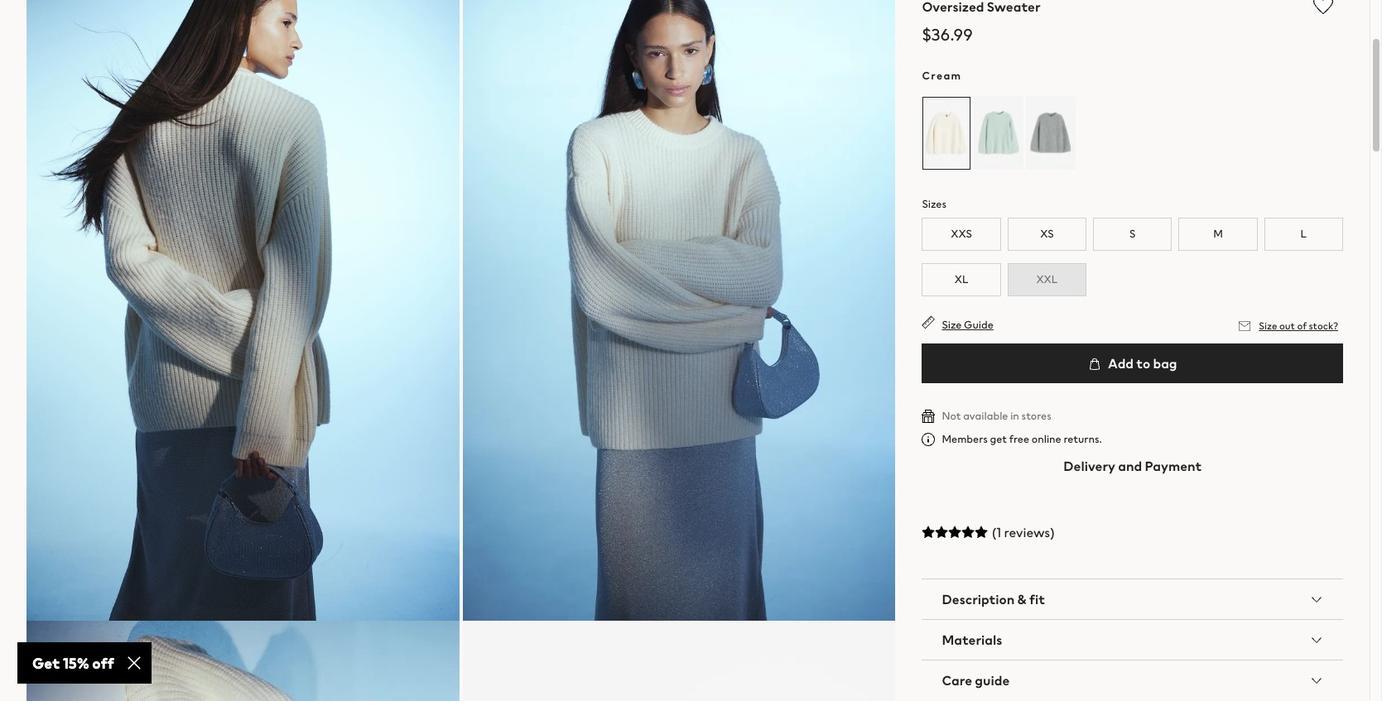 Task type: locate. For each thing, give the bounding box(es) containing it.
none radio left light gray melange radio
[[975, 96, 1024, 171]]

None radio
[[975, 96, 1024, 171], [1027, 96, 1077, 171]]

oversized sweater - cream - ladies | h&m us image
[[27, 0, 460, 621]]

1 none radio from the left
[[975, 96, 1024, 171]]

none radio right mint green radio
[[1027, 96, 1077, 171]]

mint green image
[[975, 96, 1024, 170]]

description & fit
[[942, 590, 1046, 610]]

1 horizontal spatial size
[[1260, 319, 1278, 333]]

size out of stock?
[[1260, 319, 1339, 333]]

not available in stores
[[942, 408, 1052, 424]]

size left guide
[[942, 317, 962, 333]]

get
[[991, 431, 1008, 447]]

2 none radio from the left
[[1027, 96, 1077, 171]]

size guide
[[942, 317, 994, 333]]

care
[[942, 671, 973, 691]]

xs
[[1041, 226, 1054, 242]]

l
[[1301, 226, 1308, 242]]

not
[[942, 408, 962, 424]]

oversized sweater - cream - ladies | h&m us 3 image
[[27, 621, 460, 702]]

1 horizontal spatial none radio
[[1027, 96, 1077, 171]]

delivery and payment
[[1064, 456, 1202, 476]]

0 horizontal spatial none radio
[[975, 96, 1024, 171]]

guide
[[976, 671, 1010, 691]]

size left out
[[1260, 319, 1278, 333]]

members
[[942, 431, 988, 447]]

None radio
[[923, 96, 972, 171]]

in
[[1011, 408, 1020, 424]]

cream
[[923, 68, 962, 84]]

none radio mint green
[[975, 96, 1024, 171]]

(1 reviews)
[[992, 523, 1056, 542]]

s
[[1130, 226, 1136, 242]]

oversized sweater - cream - ladies | h&m us 4 image
[[463, 621, 896, 702]]

0 horizontal spatial size
[[942, 317, 962, 333]]

(1 reviews) button
[[923, 513, 1344, 552]]

size
[[942, 317, 962, 333], [1260, 319, 1278, 333]]

xxs
[[951, 226, 973, 242]]

cream image
[[923, 96, 972, 170]]

payment
[[1145, 456, 1202, 476]]

size guide button
[[923, 316, 994, 333]]

light gray melange image
[[1027, 96, 1077, 170]]

xl
[[955, 272, 969, 287]]

out
[[1280, 319, 1296, 333]]

add to bag button
[[923, 344, 1344, 384]]

stock?
[[1309, 319, 1339, 333]]

m
[[1214, 226, 1224, 242]]

size for size out of stock?
[[1260, 319, 1278, 333]]

fit
[[1030, 590, 1046, 610]]

care guide button
[[923, 661, 1344, 701]]

and
[[1119, 456, 1143, 476]]

materials
[[942, 630, 1003, 650]]

&
[[1018, 590, 1027, 610]]

size for size guide
[[942, 317, 962, 333]]

stores
[[1022, 408, 1052, 424]]



Task type: vqa. For each thing, say whether or not it's contained in the screenshot.
New Arrival related to 2-piece Printed Sweatshirt Set
no



Task type: describe. For each thing, give the bounding box(es) containing it.
online
[[1032, 431, 1062, 447]]

xxl
[[1037, 272, 1058, 287]]

free
[[1010, 431, 1030, 447]]

members get free online returns.
[[942, 431, 1103, 447]]

add
[[1109, 354, 1134, 374]]

care guide
[[942, 671, 1010, 691]]

to
[[1137, 354, 1151, 374]]

size out of stock? button
[[1235, 316, 1344, 337]]

sizes
[[923, 196, 947, 212]]

(1
[[992, 523, 1002, 542]]

not available in stores button
[[923, 408, 1052, 424]]

returns.
[[1064, 431, 1103, 447]]

delivery and payment button
[[923, 446, 1344, 486]]

guide
[[965, 317, 994, 333]]

of
[[1298, 319, 1307, 333]]

description
[[942, 590, 1015, 610]]

bag
[[1154, 354, 1178, 374]]

add to bag
[[1106, 354, 1178, 374]]

reviews)
[[1005, 523, 1056, 542]]

materials button
[[923, 620, 1344, 660]]

5 / 5 image
[[923, 526, 989, 539]]

none radio light gray melange
[[1027, 96, 1077, 171]]

oversized sweater - cream - ladies | h&m us 2 image
[[463, 0, 896, 621]]

$36.99
[[923, 22, 974, 46]]

delivery
[[1064, 456, 1116, 476]]

available
[[964, 408, 1009, 424]]

description & fit button
[[923, 580, 1344, 620]]



